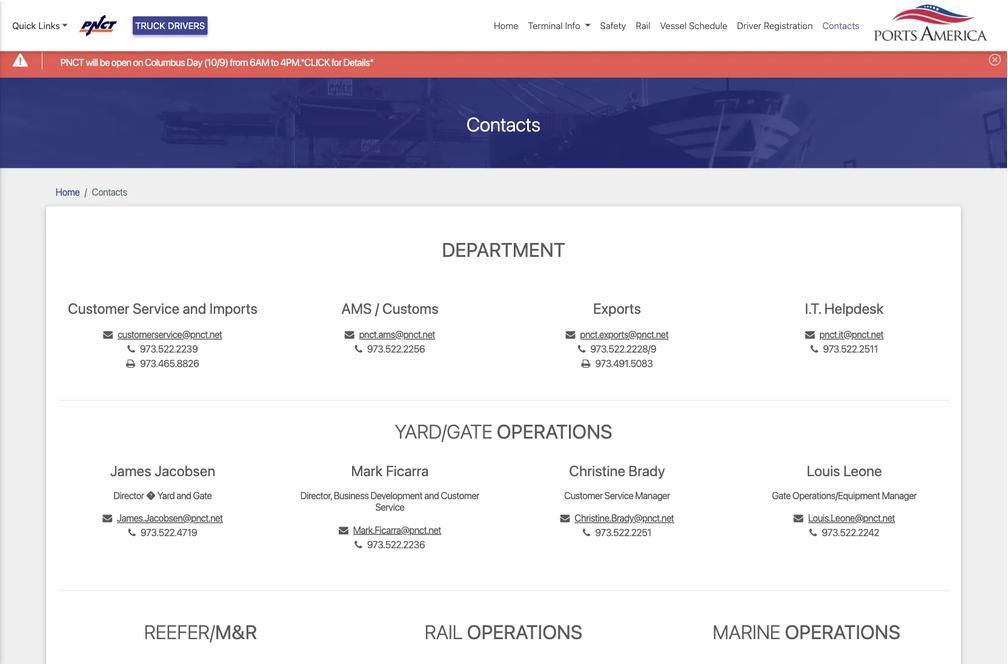 Task type: vqa. For each thing, say whether or not it's contained in the screenshot.
Day
yes



Task type: describe. For each thing, give the bounding box(es) containing it.
973.465.8826
[[140, 358, 199, 369]]

phone image inside 973.522.2242 link
[[810, 529, 818, 538]]

from
[[230, 56, 248, 68]]

yard
[[158, 490, 175, 501]]

service for manager
[[605, 490, 634, 501]]

department
[[442, 238, 566, 261]]

1 vertical spatial home link
[[56, 186, 80, 198]]

imports
[[210, 300, 258, 317]]

customerservice@pnct.net link
[[103, 329, 222, 340]]

terminal
[[528, 20, 563, 31]]

director, business development and  customer service
[[301, 490, 480, 513]]

to
[[271, 56, 279, 68]]

print image for customer service and imports
[[126, 359, 135, 369]]

rail operations
[[425, 621, 583, 644]]

rail for rail
[[636, 20, 651, 31]]

yard/gate operations
[[395, 420, 613, 443]]

louis
[[807, 463, 841, 480]]

pnct.it@pnct.net link
[[806, 329, 884, 340]]

rail link
[[631, 14, 656, 37]]

customer service manager
[[565, 490, 670, 501]]

director
[[114, 490, 144, 501]]

and up customerservice@pnct.net at left
[[183, 300, 206, 317]]

vessel schedule link
[[656, 14, 733, 37]]

quick
[[12, 20, 36, 31]]

customer for customer service manager
[[565, 490, 603, 501]]

schedule
[[689, 20, 728, 31]]

business
[[334, 490, 369, 501]]

christine.brady@pnct.net
[[575, 513, 675, 524]]

973.522.2256 link
[[355, 343, 425, 355]]

on
[[133, 56, 143, 68]]

envelope image for louis.leone@pnct.net
[[794, 514, 804, 524]]

envelope image for pnct.ams@pnct.net
[[345, 330, 355, 340]]

973.522.2239
[[140, 343, 198, 355]]

phone image for customer service and imports
[[128, 345, 135, 354]]

vessel schedule
[[661, 20, 728, 31]]

973.522.4719 link
[[128, 527, 197, 539]]

973.522.2242 link
[[810, 527, 880, 539]]

marine operations
[[713, 621, 901, 644]]

will
[[86, 56, 98, 68]]

operations for yard/gate operations
[[497, 420, 613, 443]]

close image
[[990, 54, 1002, 66]]

christine.brady@pnct.net link
[[561, 513, 675, 524]]

manager for louis leone
[[883, 490, 917, 501]]

links
[[38, 20, 60, 31]]

mark
[[351, 463, 383, 480]]

pnct will be open on columbus day (10/9) from 6am to 4pm.*click for details* alert
[[0, 45, 1008, 77]]

envelope image for james.jacobsen@pnct.net
[[103, 514, 112, 524]]

0 vertical spatial home link
[[489, 14, 524, 37]]

customer for customer service and imports
[[68, 300, 129, 317]]

james
[[110, 463, 151, 480]]

reefer/ m&r
[[144, 621, 257, 644]]

m&r
[[215, 621, 257, 644]]

envelope image for pnct.exports@pnct.net
[[566, 330, 576, 340]]

mark ficarra
[[351, 463, 429, 480]]

973.522.2511
[[824, 343, 879, 355]]

973.522.2239 link
[[128, 343, 198, 355]]

rail for rail operations
[[425, 621, 463, 644]]

and for mark ficarra
[[425, 490, 439, 501]]

i.t.
[[806, 300, 822, 317]]

james.jacobsen@pnct.net
[[117, 513, 223, 524]]

marine
[[713, 621, 781, 644]]

louis leone
[[807, 463, 883, 480]]

ficarra
[[386, 463, 429, 480]]

info
[[565, 20, 581, 31]]

pnct.it@pnct.net
[[820, 329, 884, 340]]

phone image for christine brady
[[583, 529, 591, 538]]

973.491.5083
[[596, 358, 653, 369]]

louis.leone@pnct.net
[[809, 513, 896, 524]]

director � yard and gate
[[114, 490, 212, 501]]

973.522.2242
[[822, 527, 880, 539]]

truck
[[135, 20, 165, 31]]

james.jacobsen@pnct.net link
[[103, 513, 223, 524]]

christine brady
[[570, 463, 666, 480]]

gate operations/equipment manager
[[773, 490, 917, 501]]

reefer/
[[144, 621, 215, 644]]

pnct.exports@pnct.net
[[581, 329, 669, 340]]

contacts inside contacts link
[[823, 20, 860, 31]]

driver registration
[[738, 20, 813, 31]]

columbus
[[145, 56, 185, 68]]

and for james jacobsen
[[177, 490, 191, 501]]

christine
[[570, 463, 626, 480]]

phone image for i.t. helpdesk
[[811, 345, 819, 354]]



Task type: locate. For each thing, give the bounding box(es) containing it.
phone image
[[355, 345, 363, 354], [128, 529, 136, 538], [583, 529, 591, 538]]

phone image down pnct.ams@pnct.net link
[[355, 345, 363, 354]]

973.522.2236
[[367, 539, 425, 551]]

/
[[375, 300, 379, 317]]

gate down jacobsen
[[193, 490, 212, 501]]

service up christine.brady@pnct.net link
[[605, 490, 634, 501]]

development
[[371, 490, 423, 501]]

1 horizontal spatial home link
[[489, 14, 524, 37]]

2 manager from the left
[[883, 490, 917, 501]]

and inside "director, business development and  customer service"
[[425, 490, 439, 501]]

phone image down christine.brady@pnct.net link
[[583, 529, 591, 538]]

envelope image inside pnct.ams@pnct.net link
[[345, 330, 355, 340]]

phone image down louis.leone@pnct.net link
[[810, 529, 818, 538]]

phone image inside 973.522.2236 link
[[355, 540, 363, 550]]

pnct will be open on columbus day (10/9) from 6am to 4pm.*click for details*
[[61, 56, 374, 68]]

2 vertical spatial service
[[376, 502, 405, 513]]

envelope image for christine.brady@pnct.net
[[561, 514, 570, 524]]

pnct
[[61, 56, 84, 68]]

customer service and imports
[[68, 300, 258, 317]]

1 horizontal spatial rail
[[636, 20, 651, 31]]

service for and
[[133, 300, 180, 317]]

be
[[100, 56, 110, 68]]

exports
[[594, 300, 642, 317]]

2 horizontal spatial customer
[[565, 490, 603, 501]]

service up customerservice@pnct.net link
[[133, 300, 180, 317]]

customs
[[383, 300, 439, 317]]

brady
[[629, 463, 666, 480]]

print image
[[126, 359, 135, 369], [582, 359, 591, 369]]

rail inside "rail" link
[[636, 20, 651, 31]]

yard/gate
[[395, 420, 493, 443]]

0 vertical spatial contacts
[[823, 20, 860, 31]]

service inside "director, business development and  customer service"
[[376, 502, 405, 513]]

mark.ficarra@pnct.net
[[353, 524, 441, 536]]

0 horizontal spatial envelope image
[[103, 330, 113, 340]]

quick links
[[12, 20, 60, 31]]

registration
[[764, 20, 813, 31]]

envelope image for pnct.it@pnct.net
[[806, 330, 815, 340]]

phone image inside 973.522.4719 link
[[128, 529, 136, 538]]

envelope image inside christine.brady@pnct.net link
[[561, 514, 570, 524]]

0 horizontal spatial customer
[[68, 300, 129, 317]]

and
[[183, 300, 206, 317], [177, 490, 191, 501], [425, 490, 439, 501]]

leone
[[844, 463, 883, 480]]

0 vertical spatial service
[[133, 300, 180, 317]]

envelope image for mark.ficarra@pnct.net
[[339, 526, 349, 535]]

(10/9)
[[204, 56, 228, 68]]

home
[[494, 20, 519, 31], [56, 186, 80, 198]]

envelope image down james
[[103, 514, 112, 524]]

safety link
[[596, 14, 631, 37]]

operations for marine operations
[[785, 621, 901, 644]]

details*
[[344, 56, 374, 68]]

envelope image
[[345, 330, 355, 340], [566, 330, 576, 340], [806, 330, 815, 340], [103, 514, 112, 524], [794, 514, 804, 524], [339, 526, 349, 535]]

phone image down pnct.it@pnct.net link on the right
[[811, 345, 819, 354]]

phone image down pnct.exports@pnct.net link
[[578, 345, 586, 354]]

1 vertical spatial contacts
[[467, 113, 541, 136]]

envelope image inside james.jacobsen@pnct.net link
[[103, 514, 112, 524]]

mark.ficarra@pnct.net link
[[339, 524, 441, 536]]

print image down 973.522.2228/9 link
[[582, 359, 591, 369]]

louis.leone@pnct.net link
[[794, 513, 896, 524]]

1 horizontal spatial manager
[[883, 490, 917, 501]]

phone image inside 973.522.2511 link
[[811, 345, 819, 354]]

manager
[[636, 490, 670, 501], [883, 490, 917, 501]]

phone image inside 973.522.2228/9 link
[[578, 345, 586, 354]]

2 vertical spatial contacts
[[92, 186, 127, 198]]

2 horizontal spatial service
[[605, 490, 634, 501]]

service
[[133, 300, 180, 317], [605, 490, 634, 501], [376, 502, 405, 513]]

gate left the operations/equipment
[[773, 490, 791, 501]]

print image down the 973.522.2239 link
[[126, 359, 135, 369]]

envelope image inside customerservice@pnct.net link
[[103, 330, 113, 340]]

customer inside "director, business development and  customer service"
[[441, 490, 480, 501]]

phone image down mark.ficarra@pnct.net link
[[355, 540, 363, 550]]

phone image inside 973.522.2251 link
[[583, 529, 591, 538]]

0 horizontal spatial service
[[133, 300, 180, 317]]

phone image inside the 973.522.2239 link
[[128, 345, 135, 354]]

0 horizontal spatial manager
[[636, 490, 670, 501]]

1 horizontal spatial phone image
[[355, 345, 363, 354]]

and down ficarra
[[425, 490, 439, 501]]

rail
[[636, 20, 651, 31], [425, 621, 463, 644]]

1 horizontal spatial envelope image
[[561, 514, 570, 524]]

0 horizontal spatial home
[[56, 186, 80, 198]]

envelope image for customerservice@pnct.net
[[103, 330, 113, 340]]

manager for christine brady
[[636, 490, 670, 501]]

truck drivers
[[135, 20, 205, 31]]

driver registration link
[[733, 14, 818, 37]]

0 horizontal spatial print image
[[126, 359, 135, 369]]

1 print image from the left
[[126, 359, 135, 369]]

1 gate from the left
[[193, 490, 212, 501]]

phone image for exports
[[578, 345, 586, 354]]

terminal info
[[528, 20, 581, 31]]

1 vertical spatial rail
[[425, 621, 463, 644]]

envelope image down i.t.
[[806, 330, 815, 340]]

service down development
[[376, 502, 405, 513]]

customer
[[68, 300, 129, 317], [441, 490, 480, 501], [565, 490, 603, 501]]

director,
[[301, 490, 332, 501]]

home inside home link
[[494, 20, 519, 31]]

0 horizontal spatial home link
[[56, 186, 80, 198]]

vessel
[[661, 20, 687, 31]]

phone image inside 973.522.2256 link
[[355, 345, 363, 354]]

envelope image inside pnct.exports@pnct.net link
[[566, 330, 576, 340]]

0 horizontal spatial contacts
[[92, 186, 127, 198]]

gate
[[193, 490, 212, 501], [773, 490, 791, 501]]

973.522.2256
[[367, 343, 425, 355]]

973.522.2236 link
[[355, 539, 425, 551]]

ams
[[342, 300, 372, 317]]

1 horizontal spatial home
[[494, 20, 519, 31]]

0 vertical spatial home
[[494, 20, 519, 31]]

operations for rail operations
[[467, 621, 583, 644]]

973.522.4719
[[141, 527, 197, 539]]

1 vertical spatial home
[[56, 186, 80, 198]]

phone image down customerservice@pnct.net link
[[128, 345, 135, 354]]

manager down brady
[[636, 490, 670, 501]]

home link
[[489, 14, 524, 37], [56, 186, 80, 198]]

truck drivers link
[[133, 16, 208, 35]]

driver
[[738, 20, 762, 31]]

973.522.2511 link
[[811, 343, 879, 355]]

envelope image
[[103, 330, 113, 340], [561, 514, 570, 524]]

pnct.ams@pnct.net
[[359, 329, 436, 340]]

drivers
[[168, 20, 205, 31]]

0 horizontal spatial rail
[[425, 621, 463, 644]]

pnct.ams@pnct.net link
[[345, 329, 436, 340]]

envelope image inside mark.ficarra@pnct.net link
[[339, 526, 349, 535]]

0 vertical spatial rail
[[636, 20, 651, 31]]

i.t. helpdesk
[[806, 300, 884, 317]]

terminal info link
[[524, 14, 596, 37]]

print image for exports
[[582, 359, 591, 369]]

phone image for james jacobsen
[[128, 529, 136, 538]]

day
[[187, 56, 203, 68]]

contacts link
[[818, 14, 865, 37]]

envelope image down business
[[339, 526, 349, 535]]

973.522.2251
[[596, 527, 652, 539]]

0 horizontal spatial gate
[[193, 490, 212, 501]]

quick links link
[[12, 19, 68, 32]]

2 horizontal spatial contacts
[[823, 20, 860, 31]]

phone image
[[128, 345, 135, 354], [578, 345, 586, 354], [811, 345, 819, 354], [810, 529, 818, 538], [355, 540, 363, 550]]

pnct will be open on columbus day (10/9) from 6am to 4pm.*click for details* link
[[61, 55, 374, 69]]

6am
[[250, 56, 270, 68]]

1 horizontal spatial gate
[[773, 490, 791, 501]]

envelope image down the operations/equipment
[[794, 514, 804, 524]]

safety
[[601, 20, 627, 31]]

973.522.2251 link
[[583, 527, 652, 539]]

james jacobsen
[[110, 463, 215, 480]]

2 horizontal spatial phone image
[[583, 529, 591, 538]]

1 manager from the left
[[636, 490, 670, 501]]

�
[[146, 490, 156, 501]]

1 vertical spatial service
[[605, 490, 634, 501]]

manager down leone
[[883, 490, 917, 501]]

jacobsen
[[155, 463, 215, 480]]

helpdesk
[[825, 300, 884, 317]]

ams / customs
[[342, 300, 439, 317]]

4pm.*click
[[281, 56, 330, 68]]

1 horizontal spatial customer
[[441, 490, 480, 501]]

envelope image down ams
[[345, 330, 355, 340]]

1 horizontal spatial print image
[[582, 359, 591, 369]]

1 horizontal spatial contacts
[[467, 113, 541, 136]]

contacts
[[823, 20, 860, 31], [467, 113, 541, 136], [92, 186, 127, 198]]

1 vertical spatial envelope image
[[561, 514, 570, 524]]

envelope image inside louis.leone@pnct.net link
[[794, 514, 804, 524]]

envelope image left pnct.exports@pnct.net
[[566, 330, 576, 340]]

0 vertical spatial envelope image
[[103, 330, 113, 340]]

2 print image from the left
[[582, 359, 591, 369]]

0 horizontal spatial phone image
[[128, 529, 136, 538]]

envelope image inside pnct.it@pnct.net link
[[806, 330, 815, 340]]

1 horizontal spatial service
[[376, 502, 405, 513]]

973.522.2228/9
[[591, 343, 657, 355]]

pnct.exports@pnct.net link
[[566, 329, 669, 340]]

phone image down james.jacobsen@pnct.net link
[[128, 529, 136, 538]]

operations
[[497, 420, 613, 443], [467, 621, 583, 644], [785, 621, 901, 644]]

and right yard
[[177, 490, 191, 501]]

2 gate from the left
[[773, 490, 791, 501]]

customerservice@pnct.net
[[118, 329, 222, 340]]



